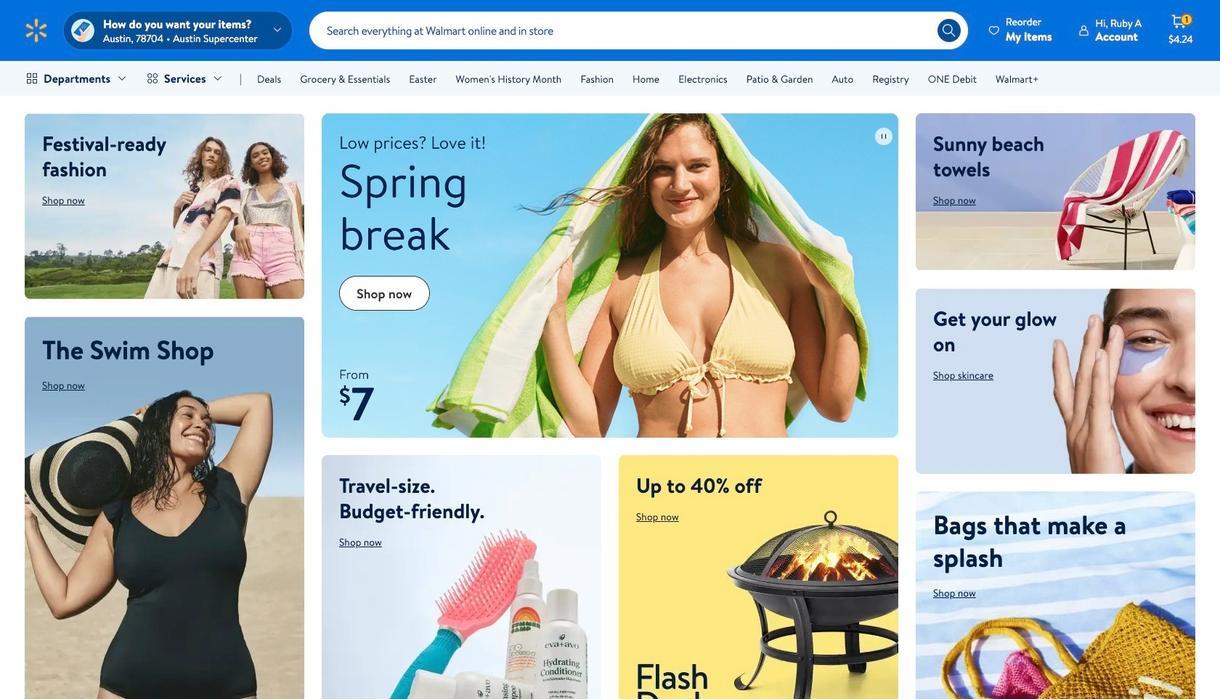 Task type: vqa. For each thing, say whether or not it's contained in the screenshot.
WALMART HOMEPAGE image
yes



Task type: locate. For each thing, give the bounding box(es) containing it.
view spring break. low prices? love it! from seven dollars. shop now. image shows three people in bathing suits standing next to the ocean, pause video image
[[875, 128, 893, 145]]

 image
[[71, 19, 94, 42]]

Search search field
[[309, 12, 968, 49]]



Task type: describe. For each thing, give the bounding box(es) containing it.
walmart homepage image
[[23, 17, 49, 44]]

search icon image
[[942, 23, 956, 38]]

Walmart Site-Wide search field
[[309, 12, 968, 49]]



